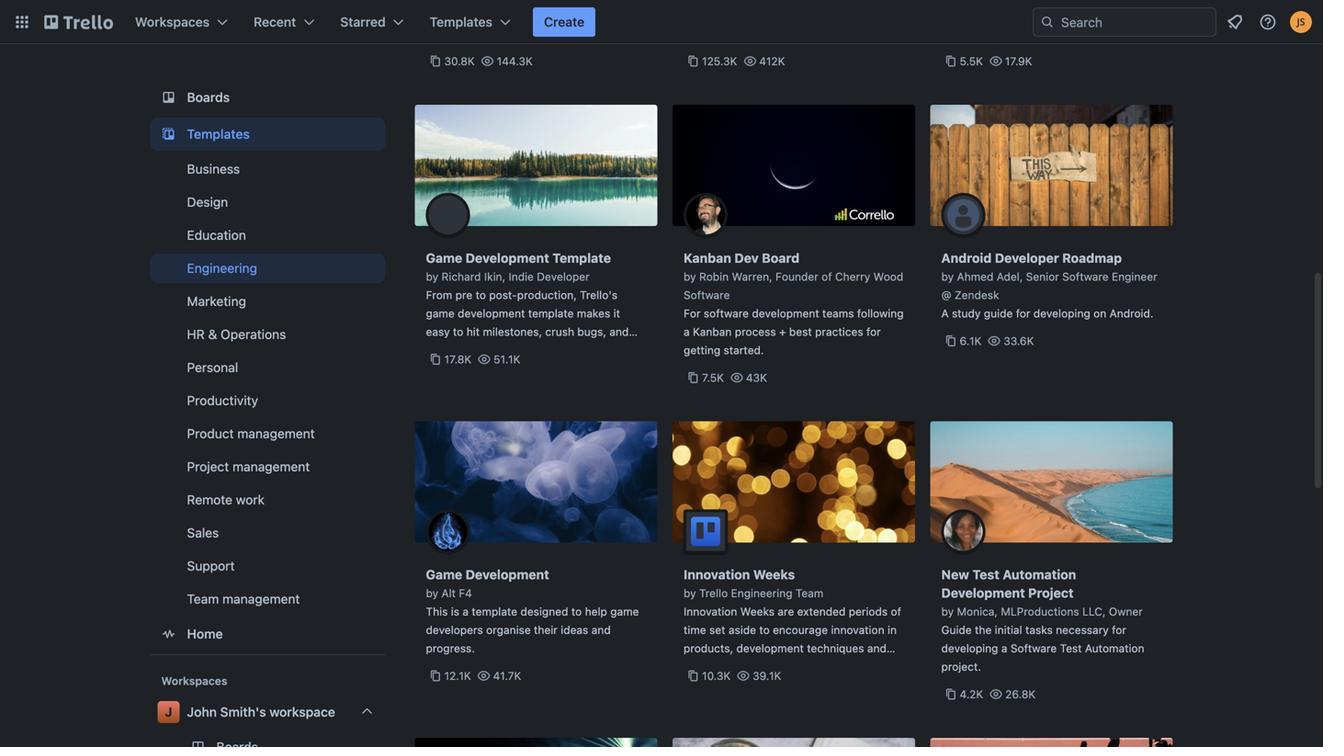 Task type: locate. For each thing, give the bounding box(es) containing it.
development up +
[[752, 307, 820, 320]]

engineering inside innovation weeks by trello engineering team innovation weeks are extended periods of time set aside to encourage innovation in products, development techniques and the development ecosystem within a company or team.
[[731, 587, 793, 600]]

2 vertical spatial software
[[1011, 642, 1057, 655]]

to inside innovation weeks by trello engineering team innovation weeks are extended periods of time set aside to encourage innovation in products, development techniques and the development ecosystem within a company or team.
[[760, 624, 770, 637]]

templates inside popup button
[[430, 14, 493, 29]]

team
[[796, 587, 824, 600], [187, 591, 219, 607]]

by up the @
[[942, 270, 954, 283]]

sales link
[[150, 518, 386, 548]]

project up mlproductions
[[1029, 586, 1074, 601]]

and inside innovation weeks by trello engineering team innovation weeks are extended periods of time set aside to encourage innovation in products, development techniques and the development ecosystem within a company or team.
[[868, 642, 887, 655]]

2 vertical spatial and
[[868, 642, 887, 655]]

development down post-
[[458, 307, 525, 320]]

boards
[[187, 90, 230, 105]]

templates up business
[[187, 126, 250, 142]]

time
[[684, 624, 706, 637]]

llc,
[[1083, 605, 1106, 618]]

0 horizontal spatial software
[[684, 289, 730, 301]]

production,
[[517, 289, 577, 301]]

1 vertical spatial management
[[233, 459, 310, 474]]

and inside game development by alt f4 this is a template designed to help game developers organise their ideas and progress.
[[592, 624, 611, 637]]

a down hit
[[470, 344, 476, 357]]

by up guide
[[942, 605, 954, 618]]

richard ikin, indie developer image
[[426, 193, 470, 237]]

by inside game development template by richard ikin, indie developer from pre to post-production, trello's game development template makes it easy to hit milestones, crush bugs, and develop a release plan for your indie game.
[[426, 270, 439, 283]]

templates up '30.8k'
[[430, 14, 493, 29]]

senior
[[1026, 270, 1060, 283]]

1 horizontal spatial project
[[1029, 586, 1074, 601]]

for right guide
[[1016, 307, 1031, 320]]

a down for
[[684, 325, 690, 338]]

monica, mlproductions llc, owner image
[[942, 510, 986, 554]]

1 horizontal spatial of
[[891, 605, 902, 618]]

26.8k
[[1006, 688, 1036, 701]]

software down tasks
[[1011, 642, 1057, 655]]

developer inside game development template by richard ikin, indie developer from pre to post-production, trello's game development template makes it easy to hit milestones, crush bugs, and develop a release plan for your indie game.
[[537, 270, 590, 283]]

management down the product management link
[[233, 459, 310, 474]]

1 horizontal spatial game
[[611, 605, 639, 618]]

144.3k
[[497, 55, 533, 68]]

0 vertical spatial development
[[466, 250, 550, 266]]

1 vertical spatial developing
[[942, 642, 999, 655]]

development up 39.1k
[[737, 642, 804, 655]]

1 vertical spatial game
[[611, 605, 639, 618]]

new
[[942, 567, 970, 582]]

software down roadmap
[[1063, 270, 1109, 283]]

innovation up the trello
[[684, 567, 750, 582]]

to left hit
[[453, 325, 464, 338]]

engineering up marketing
[[187, 261, 257, 276]]

the up company
[[684, 660, 701, 673]]

1 vertical spatial template
[[472, 605, 518, 618]]

for
[[684, 307, 701, 320]]

game down from
[[426, 307, 455, 320]]

0 vertical spatial engineering
[[187, 261, 257, 276]]

0 vertical spatial management
[[237, 426, 315, 441]]

team up extended
[[796, 587, 824, 600]]

of inside kanban dev board by robin warren, founder of cherry wood software for software development teams following a kanban process + best practices for getting started.
[[822, 270, 832, 283]]

a inside game development template by richard ikin, indie developer from pre to post-production, trello's game development template makes it easy to hit milestones, crush bugs, and develop a release plan for your indie game.
[[470, 344, 476, 357]]

0 horizontal spatial engineering
[[187, 261, 257, 276]]

game up 'alt'
[[426, 567, 463, 582]]

developing left on
[[1034, 307, 1091, 320]]

john
[[187, 705, 217, 720]]

process
[[735, 325, 776, 338]]

game right 'help'
[[611, 605, 639, 618]]

are
[[778, 605, 794, 618]]

of up in
[[891, 605, 902, 618]]

developer
[[995, 250, 1060, 266], [537, 270, 590, 283]]

developers
[[426, 624, 483, 637]]

workspaces up john
[[161, 675, 227, 688]]

1 vertical spatial automation
[[1085, 642, 1145, 655]]

0 vertical spatial and
[[610, 325, 629, 338]]

test down necessary
[[1060, 642, 1082, 655]]

productivity
[[187, 393, 258, 408]]

remote
[[187, 492, 233, 507]]

&
[[208, 327, 217, 342]]

6.1k
[[960, 335, 982, 347]]

create button
[[533, 7, 596, 37]]

pre
[[456, 289, 473, 301]]

development
[[466, 250, 550, 266], [466, 567, 550, 582], [942, 586, 1025, 601]]

engineering link
[[150, 254, 386, 283]]

weeks up 'are'
[[754, 567, 795, 582]]

1 vertical spatial of
[[891, 605, 902, 618]]

ahmed adel, senior software engineer @ zendesk image
[[942, 193, 986, 237]]

game up richard
[[426, 250, 463, 266]]

for down following
[[867, 325, 881, 338]]

a right is
[[463, 605, 469, 618]]

template up organise
[[472, 605, 518, 618]]

encourage
[[773, 624, 828, 637]]

automation down necessary
[[1085, 642, 1145, 655]]

game.
[[426, 362, 458, 375]]

and down innovation
[[868, 642, 887, 655]]

management down support link
[[223, 591, 300, 607]]

the down monica,
[[975, 624, 992, 637]]

1 horizontal spatial template
[[528, 307, 574, 320]]

workspaces up board icon
[[135, 14, 210, 29]]

to right aside
[[760, 624, 770, 637]]

kanban up getting in the top right of the page
[[693, 325, 732, 338]]

design link
[[150, 188, 386, 217]]

0 horizontal spatial developer
[[537, 270, 590, 283]]

0 vertical spatial the
[[975, 624, 992, 637]]

project up remote
[[187, 459, 229, 474]]

1 horizontal spatial software
[[1011, 642, 1057, 655]]

1 vertical spatial software
[[684, 289, 730, 301]]

1 vertical spatial workspaces
[[161, 675, 227, 688]]

it
[[614, 307, 620, 320]]

12.1k
[[444, 670, 471, 682]]

indie
[[589, 344, 614, 357]]

0 horizontal spatial templates
[[187, 126, 250, 142]]

kanban up the robin in the right top of the page
[[684, 250, 732, 266]]

0 horizontal spatial of
[[822, 270, 832, 283]]

by left 'alt'
[[426, 587, 439, 600]]

development inside game development by alt f4 this is a template designed to help game developers organise their ideas and progress.
[[466, 567, 550, 582]]

0 horizontal spatial project
[[187, 459, 229, 474]]

template inside game development by alt f4 this is a template designed to help game developers organise their ideas and progress.
[[472, 605, 518, 618]]

0 horizontal spatial developing
[[942, 642, 999, 655]]

a down initial
[[1002, 642, 1008, 655]]

roadmap
[[1063, 250, 1122, 266]]

development up ikin, on the left
[[466, 250, 550, 266]]

support
[[187, 558, 235, 574]]

a inside new test automation development project by monica, mlproductions llc, owner guide the initial tasks necessary for developing a software test automation project.
[[1002, 642, 1008, 655]]

development for by
[[466, 567, 550, 582]]

back to home image
[[44, 7, 113, 37]]

project management link
[[150, 452, 386, 482]]

product management
[[187, 426, 315, 441]]

0 horizontal spatial game
[[426, 307, 455, 320]]

1 horizontal spatial test
[[1060, 642, 1082, 655]]

by left the trello
[[684, 587, 696, 600]]

android.
[[1110, 307, 1154, 320]]

template down production,
[[528, 307, 574, 320]]

for down crush on the top
[[545, 344, 560, 357]]

starred
[[340, 14, 386, 29]]

0 vertical spatial developer
[[995, 250, 1060, 266]]

template board image
[[158, 123, 180, 145]]

recent button
[[243, 7, 326, 37]]

0 vertical spatial workspaces
[[135, 14, 210, 29]]

development inside game development template by richard ikin, indie developer from pre to post-production, trello's game development template makes it easy to hit milestones, crush bugs, and develop a release plan for your indie game.
[[466, 250, 550, 266]]

software down the robin in the right top of the page
[[684, 289, 730, 301]]

1 horizontal spatial team
[[796, 587, 824, 600]]

1 horizontal spatial developer
[[995, 250, 1060, 266]]

hr & operations
[[187, 327, 286, 342]]

developing
[[1034, 307, 1091, 320], [942, 642, 999, 655]]

or
[[734, 679, 745, 692]]

development up f4
[[466, 567, 550, 582]]

in
[[888, 624, 897, 637]]

a inside innovation weeks by trello engineering team innovation weeks are extended periods of time set aside to encourage innovation in products, development techniques and the development ecosystem within a company or team.
[[867, 660, 873, 673]]

1 innovation from the top
[[684, 567, 750, 582]]

to inside game development by alt f4 this is a template designed to help game developers organise their ideas and progress.
[[572, 605, 582, 618]]

for inside the android developer roadmap by ahmed adel, senior software engineer @ zendesk a study guide for developing on android.
[[1016, 307, 1031, 320]]

personal
[[187, 360, 238, 375]]

management down productivity link
[[237, 426, 315, 441]]

for down 'owner'
[[1112, 624, 1127, 637]]

30.8k
[[444, 55, 475, 68]]

automation up mlproductions
[[1003, 567, 1077, 582]]

smith's
[[220, 705, 266, 720]]

1 vertical spatial game
[[426, 567, 463, 582]]

indie
[[509, 270, 534, 283]]

1 vertical spatial developer
[[537, 270, 590, 283]]

game
[[426, 307, 455, 320], [611, 605, 639, 618]]

1 vertical spatial templates
[[187, 126, 250, 142]]

a
[[942, 307, 949, 320]]

remote work link
[[150, 485, 386, 515]]

game for game development
[[426, 567, 463, 582]]

by inside new test automation development project by monica, mlproductions llc, owner guide the initial tasks necessary for developing a software test automation project.
[[942, 605, 954, 618]]

2 vertical spatial management
[[223, 591, 300, 607]]

game inside game development by alt f4 this is a template designed to help game developers organise their ideas and progress.
[[426, 567, 463, 582]]

1 vertical spatial innovation
[[684, 605, 738, 618]]

trello's
[[580, 289, 618, 301]]

game inside game development template by richard ikin, indie developer from pre to post-production, trello's game development template makes it easy to hit milestones, crush bugs, and develop a release plan for your indie game.
[[426, 307, 455, 320]]

0 vertical spatial of
[[822, 270, 832, 283]]

1 game from the top
[[426, 250, 463, 266]]

and
[[610, 325, 629, 338], [592, 624, 611, 637], [868, 642, 887, 655]]

android developer roadmap by ahmed adel, senior software engineer @ zendesk a study guide for developing on android.
[[942, 250, 1158, 320]]

post-
[[489, 289, 517, 301]]

of
[[822, 270, 832, 283], [891, 605, 902, 618]]

a right within
[[867, 660, 873, 673]]

help
[[585, 605, 607, 618]]

remote work
[[187, 492, 265, 507]]

by up from
[[426, 270, 439, 283]]

software inside the android developer roadmap by ahmed adel, senior software engineer @ zendesk a study guide for developing on android.
[[1063, 270, 1109, 283]]

0 vertical spatial developing
[[1034, 307, 1091, 320]]

test right new at the right bottom
[[973, 567, 1000, 582]]

develop
[[426, 344, 467, 357]]

marketing link
[[150, 287, 386, 316]]

home link
[[150, 618, 386, 651]]

workspaces
[[135, 14, 210, 29], [161, 675, 227, 688]]

1 horizontal spatial the
[[975, 624, 992, 637]]

recent
[[254, 14, 296, 29]]

1 vertical spatial test
[[1060, 642, 1082, 655]]

developing inside the android developer roadmap by ahmed adel, senior software engineer @ zendesk a study guide for developing on android.
[[1034, 307, 1091, 320]]

1 horizontal spatial developing
[[1034, 307, 1091, 320]]

of left cherry
[[822, 270, 832, 283]]

cherry
[[835, 270, 871, 283]]

0 horizontal spatial template
[[472, 605, 518, 618]]

0 vertical spatial game
[[426, 250, 463, 266]]

1 vertical spatial and
[[592, 624, 611, 637]]

weeks up aside
[[741, 605, 775, 618]]

2 horizontal spatial software
[[1063, 270, 1109, 283]]

and down it
[[610, 325, 629, 338]]

template
[[528, 307, 574, 320], [472, 605, 518, 618]]

the
[[975, 624, 992, 637], [684, 660, 701, 673]]

1 horizontal spatial templates
[[430, 14, 493, 29]]

innovation down the trello
[[684, 605, 738, 618]]

and down 'help'
[[592, 624, 611, 637]]

engineering
[[187, 261, 257, 276], [731, 587, 793, 600]]

0 vertical spatial game
[[426, 307, 455, 320]]

0 horizontal spatial the
[[684, 660, 701, 673]]

innovation
[[684, 567, 750, 582], [684, 605, 738, 618]]

best
[[789, 325, 812, 338]]

by inside kanban dev board by robin warren, founder of cherry wood software for software development teams following a kanban process + best practices for getting started.
[[684, 270, 696, 283]]

board
[[762, 250, 800, 266]]

development inside kanban dev board by robin warren, founder of cherry wood software for software development teams following a kanban process + best practices for getting started.
[[752, 307, 820, 320]]

1 vertical spatial project
[[1029, 586, 1074, 601]]

team down "support"
[[187, 591, 219, 607]]

board image
[[158, 86, 180, 108]]

of inside innovation weeks by trello engineering team innovation weeks are extended periods of time set aside to encourage innovation in products, development techniques and the development ecosystem within a company or team.
[[891, 605, 902, 618]]

0 vertical spatial innovation
[[684, 567, 750, 582]]

developer up senior
[[995, 250, 1060, 266]]

to up ideas
[[572, 605, 582, 618]]

management for project management
[[233, 459, 310, 474]]

1 vertical spatial development
[[466, 567, 550, 582]]

owner
[[1109, 605, 1143, 618]]

0 vertical spatial software
[[1063, 270, 1109, 283]]

progress.
[[426, 642, 475, 655]]

ikin,
[[484, 270, 506, 283]]

by inside game development by alt f4 this is a template designed to help game developers organise their ideas and progress.
[[426, 587, 439, 600]]

for inside game development template by richard ikin, indie developer from pre to post-production, trello's game development template makes it easy to hit milestones, crush bugs, and develop a release plan for your indie game.
[[545, 344, 560, 357]]

j
[[165, 705, 172, 720]]

engineering up 'are'
[[731, 587, 793, 600]]

0 vertical spatial automation
[[1003, 567, 1077, 582]]

zendesk
[[955, 289, 1000, 301]]

automation
[[1003, 567, 1077, 582], [1085, 642, 1145, 655]]

founder
[[776, 270, 819, 283]]

1 vertical spatial engineering
[[731, 587, 793, 600]]

education
[[187, 227, 246, 243]]

0 vertical spatial template
[[528, 307, 574, 320]]

by left the robin in the right top of the page
[[684, 270, 696, 283]]

developing up project.
[[942, 642, 999, 655]]

0 vertical spatial test
[[973, 567, 1000, 582]]

developer up production,
[[537, 270, 590, 283]]

1 vertical spatial the
[[684, 660, 701, 673]]

developing inside new test automation development project by monica, mlproductions llc, owner guide the initial tasks necessary for developing a software test automation project.
[[942, 642, 999, 655]]

development up monica,
[[942, 586, 1025, 601]]

game inside game development template by richard ikin, indie developer from pre to post-production, trello's game development template makes it easy to hit milestones, crush bugs, and develop a release plan for your indie game.
[[426, 250, 463, 266]]

1 vertical spatial kanban
[[693, 325, 732, 338]]

2 game from the top
[[426, 567, 463, 582]]

management for team management
[[223, 591, 300, 607]]

0 vertical spatial templates
[[430, 14, 493, 29]]

1 horizontal spatial engineering
[[731, 587, 793, 600]]

2 vertical spatial development
[[942, 586, 1025, 601]]



Task type: describe. For each thing, give the bounding box(es) containing it.
home
[[187, 626, 223, 642]]

from
[[426, 289, 453, 301]]

trello engineering team image
[[684, 510, 728, 554]]

project inside new test automation development project by monica, mlproductions llc, owner guide the initial tasks necessary for developing a software test automation project.
[[1029, 586, 1074, 601]]

this
[[426, 605, 448, 618]]

125.3k
[[702, 55, 738, 68]]

the inside innovation weeks by trello engineering team innovation weeks are extended periods of time set aside to encourage innovation in products, development techniques and the development ecosystem within a company or team.
[[684, 660, 701, 673]]

team management link
[[150, 585, 386, 614]]

@
[[942, 289, 952, 301]]

developer inside the android developer roadmap by ahmed adel, senior software engineer @ zendesk a study guide for developing on android.
[[995, 250, 1060, 266]]

template
[[553, 250, 611, 266]]

management for product management
[[237, 426, 315, 441]]

0 notifications image
[[1224, 11, 1246, 33]]

your
[[563, 344, 586, 357]]

create
[[544, 14, 585, 29]]

makes
[[577, 307, 611, 320]]

crush
[[545, 325, 575, 338]]

robin
[[700, 270, 729, 283]]

john smith's workspace
[[187, 705, 335, 720]]

template inside game development template by richard ikin, indie developer from pre to post-production, trello's game development template makes it easy to hit milestones, crush bugs, and develop a release plan for your indie game.
[[528, 307, 574, 320]]

easy
[[426, 325, 450, 338]]

designed
[[521, 605, 568, 618]]

0 vertical spatial weeks
[[754, 567, 795, 582]]

templates button
[[419, 7, 522, 37]]

33.6k
[[1004, 335, 1035, 347]]

17.9k
[[1005, 55, 1033, 68]]

boards link
[[150, 81, 386, 114]]

1 horizontal spatial automation
[[1085, 642, 1145, 655]]

set
[[710, 624, 726, 637]]

trello
[[700, 587, 728, 600]]

51.1k
[[494, 353, 521, 366]]

43k
[[746, 371, 767, 384]]

0 horizontal spatial team
[[187, 591, 219, 607]]

team inside innovation weeks by trello engineering team innovation weeks are extended periods of time set aside to encourage innovation in products, development techniques and the development ecosystem within a company or team.
[[796, 587, 824, 600]]

1 vertical spatial weeks
[[741, 605, 775, 618]]

to right pre
[[476, 289, 486, 301]]

by inside innovation weeks by trello engineering team innovation weeks are extended periods of time set aside to encourage innovation in products, development techniques and the development ecosystem within a company or team.
[[684, 587, 696, 600]]

guide
[[984, 307, 1013, 320]]

company
[[684, 679, 731, 692]]

on
[[1094, 307, 1107, 320]]

a inside game development by alt f4 this is a template designed to help game developers organise their ideas and progress.
[[463, 605, 469, 618]]

development up or
[[704, 660, 771, 673]]

for inside new test automation development project by monica, mlproductions llc, owner guide the initial tasks necessary for developing a software test automation project.
[[1112, 624, 1127, 637]]

milestones,
[[483, 325, 542, 338]]

warren,
[[732, 270, 773, 283]]

adel,
[[997, 270, 1023, 283]]

is
[[451, 605, 460, 618]]

7.5k
[[702, 371, 724, 384]]

open information menu image
[[1259, 13, 1278, 31]]

software
[[704, 307, 749, 320]]

innovation
[[831, 624, 885, 637]]

richard
[[442, 270, 481, 283]]

alt f4 image
[[426, 510, 470, 554]]

412k
[[759, 55, 785, 68]]

development inside game development template by richard ikin, indie developer from pre to post-production, trello's game development template makes it easy to hit milestones, crush bugs, and develop a release plan for your indie game.
[[458, 307, 525, 320]]

Search field
[[1055, 8, 1216, 36]]

development inside new test automation development project by monica, mlproductions llc, owner guide the initial tasks necessary for developing a software test automation project.
[[942, 586, 1025, 601]]

periods
[[849, 605, 888, 618]]

software inside kanban dev board by robin warren, founder of cherry wood software for software development teams following a kanban process + best practices for getting started.
[[684, 289, 730, 301]]

0 vertical spatial kanban
[[684, 250, 732, 266]]

2 innovation from the top
[[684, 605, 738, 618]]

work
[[236, 492, 265, 507]]

home image
[[158, 623, 180, 645]]

techniques
[[807, 642, 864, 655]]

a inside kanban dev board by robin warren, founder of cherry wood software for software development teams following a kanban process + best practices for getting started.
[[684, 325, 690, 338]]

support link
[[150, 551, 386, 581]]

tasks
[[1026, 624, 1053, 637]]

workspaces inside "popup button"
[[135, 14, 210, 29]]

alt
[[442, 587, 456, 600]]

operations
[[221, 327, 286, 342]]

game for game development template
[[426, 250, 463, 266]]

innovation weeks by trello engineering team innovation weeks are extended periods of time set aside to encourage innovation in products, development techniques and the development ecosystem within a company or team.
[[684, 567, 902, 692]]

0 vertical spatial project
[[187, 459, 229, 474]]

business
[[187, 161, 240, 176]]

primary element
[[0, 0, 1324, 44]]

game inside game development by alt f4 this is a template designed to help game developers organise their ideas and progress.
[[611, 605, 639, 618]]

software inside new test automation development project by monica, mlproductions llc, owner guide the initial tasks necessary for developing a software test automation project.
[[1011, 642, 1057, 655]]

getting
[[684, 344, 721, 357]]

sales
[[187, 525, 219, 540]]

hit
[[467, 325, 480, 338]]

business link
[[150, 154, 386, 184]]

mlproductions
[[1001, 605, 1080, 618]]

ahmed
[[957, 270, 994, 283]]

search image
[[1040, 15, 1055, 29]]

following
[[857, 307, 904, 320]]

game development template by richard ikin, indie developer from pre to post-production, trello's game development template makes it easy to hit milestones, crush bugs, and develop a release plan for your indie game.
[[426, 250, 629, 375]]

initial
[[995, 624, 1023, 637]]

release
[[479, 344, 517, 357]]

team management
[[187, 591, 300, 607]]

for inside kanban dev board by robin warren, founder of cherry wood software for software development teams following a kanban process + best practices for getting started.
[[867, 325, 881, 338]]

and inside game development template by richard ikin, indie developer from pre to post-production, trello's game development template makes it easy to hit milestones, crush bugs, and develop a release plan for your indie game.
[[610, 325, 629, 338]]

workspaces button
[[124, 7, 239, 37]]

john smith (johnsmith38824343) image
[[1291, 11, 1313, 33]]

hr
[[187, 327, 205, 342]]

project management
[[187, 459, 310, 474]]

game development by alt f4 this is a template designed to help game developers organise their ideas and progress.
[[426, 567, 639, 655]]

product management link
[[150, 419, 386, 449]]

f4
[[459, 587, 472, 600]]

development for template
[[466, 250, 550, 266]]

0 horizontal spatial automation
[[1003, 567, 1077, 582]]

organise
[[486, 624, 531, 637]]

engineer
[[1112, 270, 1158, 283]]

0 horizontal spatial test
[[973, 567, 1000, 582]]

the inside new test automation development project by monica, mlproductions llc, owner guide the initial tasks necessary for developing a software test automation project.
[[975, 624, 992, 637]]

starred button
[[329, 7, 415, 37]]

hr & operations link
[[150, 320, 386, 349]]

within
[[833, 660, 864, 673]]

practices
[[815, 325, 864, 338]]

templates link
[[150, 118, 386, 151]]

marketing
[[187, 294, 246, 309]]

personal link
[[150, 353, 386, 382]]

by inside the android developer roadmap by ahmed adel, senior software engineer @ zendesk a study guide for developing on android.
[[942, 270, 954, 283]]

kanban dev board by robin warren, founder of cherry wood software for software development teams following a kanban process + best practices for getting started.
[[684, 250, 904, 357]]

+
[[779, 325, 786, 338]]

plan
[[520, 344, 542, 357]]

robin warren, founder of cherry wood software image
[[684, 193, 728, 237]]

monica,
[[957, 605, 998, 618]]

extended
[[798, 605, 846, 618]]



Task type: vqa. For each thing, say whether or not it's contained in the screenshot.
Switch to… Image
no



